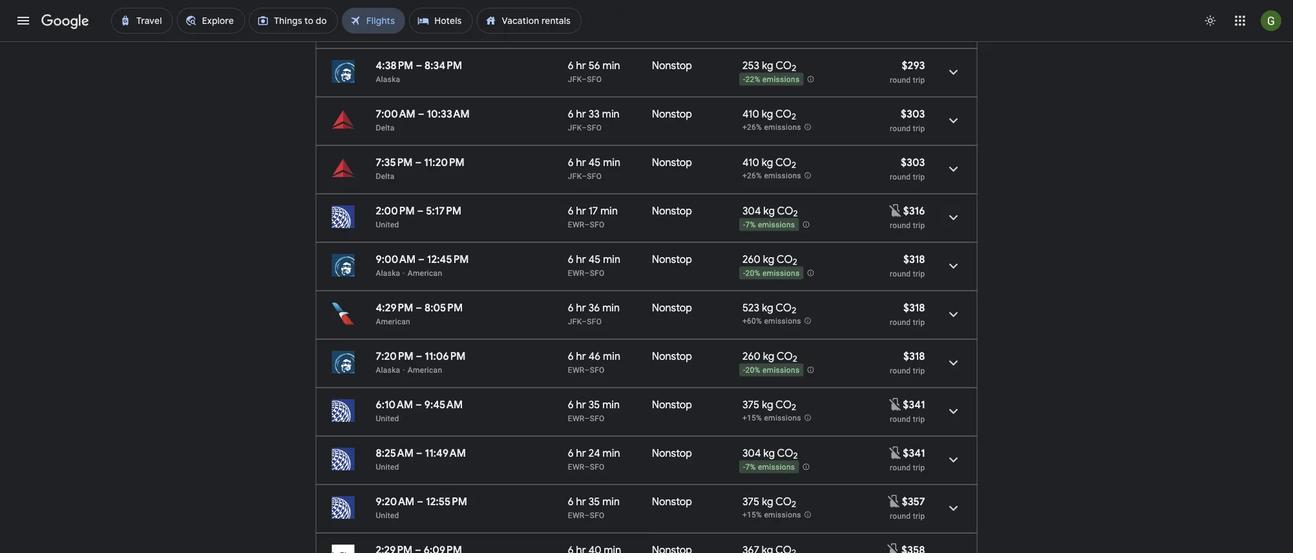 Task type: locate. For each thing, give the bounding box(es) containing it.
0 vertical spatial $303
[[901, 107, 925, 121]]

2 for 8:05 pm
[[792, 305, 796, 316]]

2 ewr from the top
[[568, 269, 585, 278]]

4 nonstop from the top
[[652, 156, 692, 169]]

min inside 6 hr 33 min jfk – sfo
[[602, 107, 620, 121]]

trip down $341 text field
[[913, 415, 925, 424]]

- for 6 hr 17 min
[[743, 221, 746, 230]]

Arrival time: 12:45 PM. text field
[[427, 253, 469, 266]]

1 vertical spatial 45
[[589, 253, 601, 266]]

delta inside 7:00 am – 10:33 am delta
[[376, 123, 395, 132]]

min right 33
[[602, 107, 620, 121]]

2 304 from the top
[[743, 447, 761, 460]]

1 vertical spatial 410 kg co 2
[[743, 156, 796, 171]]

2 hr from the top
[[576, 59, 586, 72]]

0 vertical spatial $318
[[904, 253, 925, 266]]

$303 round trip for 6 hr 45 min
[[890, 156, 925, 181]]

-
[[743, 75, 746, 84], [743, 221, 746, 230], [743, 269, 746, 278], [743, 366, 746, 375], [743, 463, 746, 472]]

$341 left flight details. leaves newark liberty international airport at 8:25 am on monday, december 4 and arrives at san francisco international airport at 11:49 am on monday, december 4. 'image' at the right bottom of the page
[[903, 447, 925, 460]]

2 delta from the top
[[376, 172, 395, 181]]

sfo for 12:55 pm
[[590, 511, 605, 520]]

0 vertical spatial +15%
[[743, 414, 762, 423]]

nonstop flight. element for 10:33 am
[[652, 107, 692, 122]]

3 $318 from the top
[[904, 350, 925, 363]]

– inside 6 hr 36 min jfk – sfo
[[582, 317, 587, 326]]

2 for 8:34 pm
[[792, 63, 796, 74]]

2 round trip from the top
[[890, 415, 925, 424]]

kg for 8:34 pm
[[762, 59, 773, 72]]

$303 round trip for 6 hr 33 min
[[890, 107, 925, 133]]

jfk
[[568, 26, 582, 35], [568, 75, 582, 84], [568, 123, 582, 132], [568, 172, 582, 181], [568, 317, 582, 326]]

ewr inside '6 hr 17 min ewr – sfo'
[[568, 220, 585, 229]]

flight details. leaves john f. kennedy international airport at 4:38 pm on monday, december 4 and arrives at san francisco international airport at 8:34 pm on monday, december 4. image
[[938, 57, 969, 88]]

1 vertical spatial +26% emissions
[[743, 171, 801, 180]]

20%
[[746, 269, 761, 278], [746, 366, 761, 375]]

523 kg co 2 for 6 hr 36 min
[[743, 301, 796, 316]]

alaska down the 4:38 pm
[[376, 75, 400, 84]]

1 vertical spatial 375
[[743, 495, 760, 508]]

united down 6:10 am
[[376, 414, 399, 423]]

trip down $318 text box at right top
[[913, 269, 925, 278]]

0 vertical spatial $293
[[902, 10, 925, 24]]

2 410 kg co 2 from the top
[[743, 156, 796, 171]]

2 alaska from the top
[[376, 269, 400, 278]]

ewr down total duration 6 hr 17 min. element
[[568, 220, 585, 229]]

0 vertical spatial 260 kg co 2
[[743, 253, 798, 268]]

hr inside "6 hr 45 min jfk – sfo"
[[576, 156, 586, 169]]

min inside 6 hr 45 min ewr – sfo
[[603, 253, 621, 266]]

american down '8:00 am' text field
[[376, 26, 410, 35]]

total duration 6 hr 56 min. element
[[568, 59, 652, 74]]

co for 11:50 am
[[776, 10, 792, 24]]

318 US dollars text field
[[904, 301, 925, 314]]

1 vertical spatial 523
[[743, 301, 760, 314]]

0 vertical spatial this price for this flight doesn't include overhead bin access. if you need a carry-on bag, use the bags filter to update prices. image
[[888, 445, 903, 461]]

260 kg co 2 down +60% emissions
[[743, 350, 798, 365]]

– inside '6 hr 17 min ewr – sfo'
[[585, 220, 590, 229]]

4 united from the top
[[376, 511, 399, 520]]

jfk down total duration 6 hr 33 min. element
[[568, 123, 582, 132]]

0 vertical spatial 304
[[743, 204, 761, 218]]

11 6 from the top
[[568, 495, 574, 508]]

$293 left flight details. leaves john f. kennedy international airport at 4:38 pm on monday, december 4 and arrives at san francisco international airport at 8:34 pm on monday, december 4. image
[[902, 59, 925, 72]]

sfo up total duration 6 hr 40 min. element
[[590, 511, 605, 520]]

round trip for 12:55 pm
[[890, 512, 925, 521]]

1 vertical spatial total duration 6 hr 35 min. element
[[568, 495, 652, 510]]

11:50 am
[[427, 10, 469, 24]]

total duration 6 hr 36 min. element
[[568, 301, 652, 316]]

flight details. leaves newark liberty international airport at 9:00 am on monday, december 4 and arrives at san francisco international airport at 12:45 pm on monday, december 4. image
[[938, 250, 969, 281]]

hr for 8:34 pm
[[576, 59, 586, 72]]

2 $318 round trip from the top
[[890, 301, 925, 327]]

1 7% from the top
[[746, 221, 756, 230]]

trip down 318 us dollars text field
[[913, 318, 925, 327]]

$303 left flight details. leaves john f. kennedy international airport at 7:00 am on monday, december 4 and arrives at san francisco international airport at 10:33 am on monday, december 4. icon
[[901, 107, 925, 121]]

0 vertical spatial 260
[[743, 253, 761, 266]]

6 hr 46 min ewr – sfo
[[568, 350, 620, 375]]

delta down 7:35 pm
[[376, 172, 395, 181]]

hr for 11:49 am
[[576, 447, 586, 460]]

0 vertical spatial 375
[[743, 398, 760, 411]]

round down 318 us dollars text field
[[890, 318, 911, 327]]

375 kg co 2
[[743, 398, 796, 413], [743, 495, 796, 510]]

9 trip from the top
[[913, 463, 925, 472]]

$318 round trip up $318 text field
[[890, 301, 925, 327]]

round trip down $357 text field
[[890, 512, 925, 521]]

– inside "4:38 pm – 8:34 pm alaska"
[[416, 59, 422, 72]]

35 down 6 hr 46 min ewr – sfo
[[589, 398, 600, 411]]

this price for this flight doesn't include overhead bin access. if you need a carry-on bag, use the bags filter to update prices. image up 341 us dollars text box
[[888, 397, 903, 412]]

united inside 9:20 am – 12:55 pm united
[[376, 511, 399, 520]]

total duration 6 hr 45 min. element for 260
[[568, 253, 652, 268]]

sfo inside 6 hr 36 min jfk – sfo
[[587, 317, 602, 326]]

alaska inside "4:38 pm – 8:34 pm alaska"
[[376, 75, 400, 84]]

$341
[[903, 398, 925, 411], [903, 447, 925, 460]]

hr
[[576, 10, 586, 24], [576, 59, 586, 72], [576, 107, 586, 121], [576, 156, 586, 169], [576, 204, 586, 218], [576, 253, 586, 266], [576, 301, 586, 314], [576, 350, 586, 363], [576, 398, 586, 411], [576, 447, 586, 460], [576, 495, 586, 508]]

sfo for 9:45 am
[[590, 414, 605, 423]]

2 for 11:20 pm
[[792, 160, 796, 171]]

260 kg co 2 for 6 hr 45 min
[[743, 253, 798, 268]]

0 vertical spatial +26% emissions
[[743, 123, 801, 132]]

american down 9:00 am – 12:45 pm
[[408, 269, 442, 278]]

total duration 6 hr 24 min. element
[[568, 447, 652, 462]]

nonstop for 10:33 am
[[652, 107, 692, 121]]

6 hr 45 min ewr – sfo
[[568, 253, 621, 278]]

$318 left flight details. leaves newark liberty international airport at 7:20 pm on monday, december 4 and arrives at san francisco international airport at 11:06 pm on monday, december 4. icon
[[904, 350, 925, 363]]

hr left 24
[[576, 447, 586, 460]]

3 - from the top
[[743, 269, 746, 278]]

523 kg co 2
[[743, 10, 796, 25], [743, 301, 796, 316]]

0 vertical spatial delta
[[376, 123, 395, 132]]

5 ewr from the top
[[568, 462, 585, 472]]

kg for 5:17 pm
[[764, 204, 775, 218]]

+26% emissions for 6 hr 33 min
[[743, 123, 801, 132]]

0 vertical spatial 523
[[743, 10, 760, 24]]

flight details. leaves newark liberty international airport at 6:10 am on monday, december 4 and arrives at san francisco international airport at 9:45 am on monday, december 4. image
[[938, 396, 969, 427]]

0 vertical spatial 45
[[589, 156, 601, 169]]

375 for $357
[[743, 495, 760, 508]]

6 for 11:06 pm
[[568, 350, 574, 363]]

min inside 6 hr 50 min jfk – sfo
[[604, 10, 621, 24]]

1 523 kg co 2 from the top
[[743, 10, 796, 25]]

293 US dollars text field
[[902, 10, 925, 24], [902, 59, 925, 72]]

1 vertical spatial 523 kg co 2
[[743, 301, 796, 316]]

6 inside 6 hr 33 min jfk – sfo
[[568, 107, 574, 121]]

2 304 kg co 2 from the top
[[743, 447, 798, 462]]

hr inside 6 hr 33 min jfk – sfo
[[576, 107, 586, 121]]

Arrival time: 11:20 PM. text field
[[424, 156, 465, 169]]

hr inside 6 hr 50 min jfk – sfo
[[576, 10, 586, 24]]

kg for 11:50 am
[[762, 10, 773, 24]]

2 +15% emissions from the top
[[743, 511, 801, 520]]

8:25 am
[[376, 447, 414, 460]]

sfo up 17
[[587, 172, 602, 181]]

0 vertical spatial total duration 6 hr 45 min. element
[[568, 156, 652, 171]]

2 $318 from the top
[[904, 301, 925, 314]]

9 nonstop from the top
[[652, 398, 692, 411]]

ewr down total duration 6 hr 24 min. element
[[568, 462, 585, 472]]

leaves john f. kennedy international airport at 7:35 pm on monday, december 4 and arrives at san francisco international airport at 11:20 pm on monday, december 4. element
[[376, 156, 465, 169]]

ewr inside 6 hr 46 min ewr – sfo
[[568, 366, 585, 375]]

3 alaska from the top
[[376, 366, 400, 375]]

1 vertical spatial 293 us dollars text field
[[902, 59, 925, 72]]

0 vertical spatial 7%
[[746, 221, 756, 230]]

1 vertical spatial $303 round trip
[[890, 156, 925, 181]]

this price for this flight doesn't include overhead bin access. if you need a carry-on bag, use the bags filter to update prices. image down $303 text field
[[888, 203, 904, 218]]

45 inside "6 hr 45 min jfk – sfo"
[[589, 156, 601, 169]]

1 +15% emissions from the top
[[743, 414, 801, 423]]

1 260 kg co 2 from the top
[[743, 253, 798, 268]]

Departure time: 2:29 PM. text field
[[376, 544, 413, 553]]

emissions
[[763, 75, 800, 84], [764, 123, 801, 132], [764, 171, 801, 180], [758, 221, 795, 230], [763, 269, 800, 278], [764, 317, 801, 326], [763, 366, 800, 375], [764, 414, 801, 423], [758, 463, 795, 472], [764, 511, 801, 520]]

6 down 6 hr 24 min ewr – sfo
[[568, 495, 574, 508]]

american
[[376, 26, 410, 35], [408, 269, 442, 278], [376, 317, 410, 326], [408, 366, 442, 375]]

1 vertical spatial +15%
[[743, 511, 762, 520]]

6 inside 6 hr 24 min ewr – sfo
[[568, 447, 574, 460]]

$357
[[902, 495, 925, 508]]

2 $303 round trip from the top
[[890, 156, 925, 181]]

nonstop for 9:45 am
[[652, 398, 692, 411]]

min inside '6 hr 17 min ewr – sfo'
[[601, 204, 618, 218]]

1 trip from the top
[[913, 75, 925, 84]]

trip
[[913, 75, 925, 84], [913, 124, 925, 133], [913, 172, 925, 181], [913, 221, 925, 230], [913, 269, 925, 278], [913, 318, 925, 327], [913, 366, 925, 375], [913, 415, 925, 424], [913, 463, 925, 472], [913, 512, 925, 521]]

523 up +60%
[[743, 301, 760, 314]]

6 inside '6 hr 17 min ewr – sfo'
[[568, 204, 574, 218]]

united inside 6:10 am – 9:45 am united
[[376, 414, 399, 423]]

$318 round trip up $341 text field
[[890, 350, 925, 375]]

sfo down 17
[[590, 220, 605, 229]]

hr for 8:05 pm
[[576, 301, 586, 314]]

0 vertical spatial 20%
[[746, 269, 761, 278]]

318 US dollars text field
[[904, 253, 925, 266]]

sfo inside '6 hr 17 min ewr – sfo'
[[590, 220, 605, 229]]

2 260 from the top
[[743, 350, 761, 363]]

hr left 56
[[576, 59, 586, 72]]

nonstop flight. element for 11:20 pm
[[652, 156, 692, 171]]

1 vertical spatial $318
[[904, 301, 925, 314]]

1 vertical spatial 410
[[743, 156, 759, 169]]

6 hr 35 min ewr – sfo up 24
[[568, 398, 620, 423]]

1 vertical spatial $293
[[902, 59, 925, 72]]

– inside "8:25 am – 11:49 am united"
[[416, 447, 423, 460]]

260 kg co 2
[[743, 253, 798, 268], [743, 350, 798, 365]]

20% down +60%
[[746, 366, 761, 375]]

main menu image
[[16, 13, 31, 28]]

35 for 12:55 pm
[[589, 495, 600, 508]]

0 vertical spatial total duration 6 hr 35 min. element
[[568, 398, 652, 413]]

0 vertical spatial -7% emissions
[[743, 221, 795, 230]]

3 ewr from the top
[[568, 366, 585, 375]]

$318 for 6 hr 45 min
[[904, 253, 925, 266]]

– inside 6 hr 24 min ewr – sfo
[[585, 462, 590, 472]]

341 US dollars text field
[[903, 447, 925, 460]]

0 vertical spatial +15% emissions
[[743, 414, 801, 423]]

3 nonstop flight. element from the top
[[652, 107, 692, 122]]

7:35 pm
[[376, 156, 413, 169]]

3 jfk from the top
[[568, 123, 582, 132]]

1 375 from the top
[[743, 398, 760, 411]]

1 vertical spatial 260
[[743, 350, 761, 363]]

-7% emissions for $341
[[743, 463, 795, 472]]

Departure time: 4:38 PM. text field
[[376, 59, 413, 72]]

1 vertical spatial this price for this flight doesn't include overhead bin access. if you need a carry-on bag, use the bags filter to update prices. image
[[887, 494, 902, 509]]

round down $357 text field
[[890, 512, 911, 521]]

this price for this flight doesn't include overhead bin access. if you need a carry-on bag, use the bags filter to update prices. image for $316
[[888, 203, 904, 218]]

0 vertical spatial 293 us dollars text field
[[902, 10, 925, 24]]

nonstop flight. element for 11:50 am
[[652, 10, 692, 26]]

nonstop for 5:17 pm
[[652, 204, 692, 218]]

11 nonstop from the top
[[652, 495, 692, 508]]

trip down $303 text field
[[913, 172, 925, 181]]

1 vertical spatial +15% emissions
[[743, 511, 801, 520]]

3 united from the top
[[376, 462, 399, 472]]

$318 for 6 hr 46 min
[[904, 350, 925, 363]]

2 7% from the top
[[746, 463, 756, 472]]

Departure time: 9:20 AM. text field
[[376, 495, 415, 508]]

Departure time: 9:00 AM. text field
[[376, 253, 416, 266]]

sfo for 8:34 pm
[[587, 75, 602, 84]]

45 for 11:20 pm
[[589, 156, 601, 169]]

56
[[589, 59, 600, 72]]

$303 round trip up $316
[[890, 156, 925, 181]]

nonstop flight. element
[[652, 10, 692, 26], [652, 59, 692, 74], [652, 107, 692, 122], [652, 156, 692, 171], [652, 204, 692, 219], [652, 253, 692, 268], [652, 301, 692, 316], [652, 350, 692, 365], [652, 398, 692, 413], [652, 447, 692, 462], [652, 495, 692, 510], [652, 544, 692, 553]]

united down 9:20 am
[[376, 511, 399, 520]]

0 vertical spatial -20% emissions
[[743, 269, 800, 278]]

6 inside 6 hr 56 min jfk – sfo
[[568, 59, 574, 72]]

8:00 am
[[376, 10, 416, 24]]

45 up about
[[589, 253, 601, 266]]

9:00 am – 12:45 pm
[[376, 253, 469, 266]]

sfo down 36 on the bottom of page
[[587, 317, 602, 326]]

Arrival time: 11:50 AM. text field
[[427, 10, 469, 24]]

1 vertical spatial 304 kg co 2
[[743, 447, 798, 462]]

523
[[743, 10, 760, 24], [743, 301, 760, 314]]

min right 17
[[601, 204, 618, 218]]

0 vertical spatial $303 round trip
[[890, 107, 925, 133]]

1 vertical spatial +26%
[[743, 171, 762, 180]]

hr down 6 hr 46 min ewr – sfo
[[576, 398, 586, 411]]

1 304 from the top
[[743, 204, 761, 218]]

1 +15% from the top
[[743, 414, 762, 423]]

0 vertical spatial 375 kg co 2
[[743, 398, 796, 413]]

6 inside 6 hr 36 min jfk – sfo
[[568, 301, 574, 314]]

2 260 kg co 2 from the top
[[743, 350, 798, 365]]

1 $318 from the top
[[904, 253, 925, 266]]

$293 up $293 round trip
[[902, 10, 925, 24]]

+15%
[[743, 414, 762, 423], [743, 511, 762, 520]]

7%
[[746, 221, 756, 230], [746, 463, 756, 472]]

1 round trip from the top
[[890, 221, 925, 230]]

6 inside 6 hr 45 min ewr – sfo
[[568, 253, 574, 266]]

min inside 6 hr 36 min jfk – sfo
[[603, 301, 620, 314]]

4 hr from the top
[[576, 156, 586, 169]]

2 inside 253 kg co 2
[[792, 63, 796, 74]]

jfk down guarantee
[[568, 317, 582, 326]]

hr inside 6 hr 36 min jfk – sfo
[[576, 301, 586, 314]]

total duration 6 hr 35 min. element
[[568, 398, 652, 413], [568, 495, 652, 510]]

2 vertical spatial this price for this flight doesn't include overhead bin access. if you need a carry-on bag, use the bags filter to update prices. image
[[886, 542, 902, 553]]

– inside 6 hr 45 min ewr – sfo
[[585, 269, 590, 278]]

ewr inside 6 hr 24 min ewr – sfo
[[568, 462, 585, 472]]

3 6 from the top
[[568, 107, 574, 121]]

jfk inside 6 hr 50 min jfk – sfo
[[568, 26, 582, 35]]

min inside "6 hr 45 min jfk – sfo"
[[603, 156, 621, 169]]

1 vertical spatial 20%
[[746, 366, 761, 375]]

min right 50
[[604, 10, 621, 24]]

45
[[589, 156, 601, 169], [589, 253, 601, 266]]

min down 6 hr 33 min jfk – sfo
[[603, 156, 621, 169]]

1 vertical spatial delta
[[376, 172, 395, 181]]

jfk inside 6 hr 33 min jfk – sfo
[[568, 123, 582, 132]]

253
[[743, 59, 760, 72]]

253 kg co 2
[[743, 59, 796, 74]]

293 us dollars text field up $293 round trip
[[902, 10, 925, 24]]

united
[[376, 220, 399, 229], [376, 414, 399, 423], [376, 462, 399, 472], [376, 511, 399, 520]]

5 nonstop flight. element from the top
[[652, 204, 692, 219]]

jfk down total duration 6 hr 56 min. element
[[568, 75, 582, 84]]

0 vertical spatial 35
[[589, 398, 600, 411]]

2 total duration 6 hr 35 min. element from the top
[[568, 495, 652, 510]]

1 vertical spatial 7%
[[746, 463, 756, 472]]

– inside "6 hr 45 min jfk – sfo"
[[582, 172, 587, 181]]

0 vertical spatial 6 hr 35 min ewr – sfo
[[568, 398, 620, 423]]

20% up +60%
[[746, 269, 761, 278]]

2 523 kg co 2 from the top
[[743, 301, 796, 316]]

304 kg co 2 for $341
[[743, 447, 798, 462]]

sfo for 11:49 am
[[590, 462, 605, 472]]

hr left 36 on the bottom of page
[[576, 301, 586, 314]]

1 $303 from the top
[[901, 107, 925, 121]]

$293
[[902, 10, 925, 24], [902, 59, 925, 72]]

jfk inside "6 hr 45 min jfk – sfo"
[[568, 172, 582, 181]]

6 inside 6 hr 46 min ewr – sfo
[[568, 350, 574, 363]]

hr left 17
[[576, 204, 586, 218]]

flight details. leaves john f. kennedy international airport at 7:35 pm on monday, december 4 and arrives at san francisco international airport at 11:20 pm on monday, december 4. image
[[938, 154, 969, 185]]

kg for 8:05 pm
[[762, 301, 773, 314]]

trip down $316
[[913, 221, 925, 230]]

– inside 6 hr 56 min jfk – sfo
[[582, 75, 587, 84]]

Arrival time: 10:33 AM. text field
[[427, 107, 470, 121]]

6 for 8:05 pm
[[568, 301, 574, 314]]

7 6 from the top
[[568, 301, 574, 314]]

5 jfk from the top
[[568, 317, 582, 326]]

+26% emissions
[[743, 123, 801, 132], [743, 171, 801, 180]]

10 round from the top
[[890, 512, 911, 521]]

6 for 11:20 pm
[[568, 156, 574, 169]]

trip down 303 us dollars text box
[[913, 124, 925, 133]]

co
[[776, 10, 792, 24], [776, 59, 792, 72], [776, 107, 792, 121], [776, 156, 792, 169], [777, 204, 793, 218], [777, 253, 793, 266], [776, 301, 792, 314], [777, 350, 793, 363], [776, 398, 792, 411], [777, 447, 793, 460], [776, 495, 792, 508]]

$318 round trip
[[890, 253, 925, 278], [890, 301, 925, 327], [890, 350, 925, 375]]

2 -20% emissions from the top
[[743, 366, 800, 375]]

2
[[792, 14, 796, 25], [792, 63, 796, 74], [792, 111, 796, 122], [792, 160, 796, 171], [793, 208, 798, 219], [793, 257, 798, 268], [792, 305, 796, 316], [793, 354, 798, 365], [792, 402, 796, 413], [793, 451, 798, 462], [792, 499, 796, 510]]

ewr for 11:06 pm
[[568, 366, 585, 375]]

trip down $357 in the right bottom of the page
[[913, 512, 925, 521]]

trip down 341 us dollars text box
[[913, 463, 925, 472]]

1 $341 from the top
[[903, 398, 925, 411]]

$303 round trip up $303 text field
[[890, 107, 925, 133]]

1 35 from the top
[[589, 398, 600, 411]]

1 vertical spatial 6 hr 35 min ewr – sfo
[[568, 495, 620, 520]]

1 total duration 6 hr 45 min. element from the top
[[568, 156, 652, 171]]

united down 8:25 am
[[376, 462, 399, 472]]

0 vertical spatial 410 kg co 2
[[743, 107, 796, 122]]

flight details. leaves newark liberty international airport at 2:00 pm on monday, december 4 and arrives at san francisco international airport at 5:17 pm on monday, december 4. image
[[938, 202, 969, 233]]

$318
[[904, 253, 925, 266], [904, 301, 925, 314], [904, 350, 925, 363]]

1 vertical spatial -7% emissions
[[743, 463, 795, 472]]

united for 2:00 pm
[[376, 220, 399, 229]]

$316
[[904, 204, 925, 218]]

9 round from the top
[[890, 463, 911, 472]]

6 ewr from the top
[[568, 511, 585, 520]]

6 for 5:17 pm
[[568, 204, 574, 218]]

3 nonstop from the top
[[652, 107, 692, 121]]

+26%
[[743, 123, 762, 132], [743, 171, 762, 180]]

co inside 253 kg co 2
[[776, 59, 792, 72]]

round
[[890, 75, 911, 84], [890, 124, 911, 133], [890, 172, 911, 181], [890, 221, 911, 230], [890, 269, 911, 278], [890, 318, 911, 327], [890, 366, 911, 375], [890, 415, 911, 424], [890, 463, 911, 472], [890, 512, 911, 521]]

375 kg co 2 for $341
[[743, 398, 796, 413]]

this price for this flight doesn't include overhead bin access. if you need a carry-on bag, use the bags filter to update prices. image
[[888, 203, 904, 218], [888, 397, 903, 412]]

sfo inside 6 hr 50 min jfk – sfo
[[587, 26, 602, 35]]

1 -20% emissions from the top
[[743, 269, 800, 278]]

6 hr 36 min jfk – sfo
[[568, 301, 620, 326]]

+26% for 6 hr 33 min
[[743, 123, 762, 132]]

united inside "8:25 am – 11:49 am united"
[[376, 462, 399, 472]]

304 kg co 2 for $316
[[743, 204, 798, 219]]

hr inside '6 hr 17 min ewr – sfo'
[[576, 204, 586, 218]]

trip down $318 text field
[[913, 366, 925, 375]]

0 vertical spatial $341
[[903, 398, 925, 411]]

hr down 6 hr 33 min jfk – sfo
[[576, 156, 586, 169]]

min right 36 on the bottom of page
[[603, 301, 620, 314]]

1 vertical spatial $303
[[901, 156, 925, 169]]

0 vertical spatial 410
[[743, 107, 759, 121]]

1 - from the top
[[743, 75, 746, 84]]

2 45 from the top
[[589, 253, 601, 266]]

price
[[610, 272, 629, 281]]

45 inside 6 hr 45 min ewr – sfo
[[589, 253, 601, 266]]

total duration 6 hr 40 min. element
[[568, 544, 652, 553]]

9 hr from the top
[[576, 398, 586, 411]]

sfo up 24
[[590, 414, 605, 423]]

2 +26% from the top
[[743, 171, 762, 180]]

3 trip from the top
[[913, 172, 925, 181]]

kg inside 253 kg co 2
[[762, 59, 773, 72]]

304 kg co 2
[[743, 204, 798, 219], [743, 447, 798, 462]]

45 down 6 hr 33 min jfk – sfo
[[589, 156, 601, 169]]

Departure time: 7:20 PM. text field
[[376, 350, 414, 363]]

-20% emissions
[[743, 269, 800, 278], [743, 366, 800, 375]]

sfo
[[587, 26, 602, 35], [587, 75, 602, 84], [587, 123, 602, 132], [587, 172, 602, 181], [590, 220, 605, 229], [590, 269, 605, 278], [587, 317, 602, 326], [590, 366, 605, 375], [590, 414, 605, 423], [590, 462, 605, 472], [590, 511, 605, 520]]

$303
[[901, 107, 925, 121], [901, 156, 925, 169]]

leaves john f. kennedy international airport at 4:29 pm on monday, december 4 and arrives at san francisco international airport at 8:05 pm on monday, december 4. element
[[376, 301, 463, 314]]

learn more about price guarantee
[[543, 272, 629, 291]]

1 united from the top
[[376, 220, 399, 229]]

1 vertical spatial 260 kg co 2
[[743, 350, 798, 365]]

523 kg co 2 up +60% emissions
[[743, 301, 796, 316]]

– inside 6:10 am – 9:45 am united
[[416, 398, 422, 411]]

Departure time: 8:00 AM. text field
[[376, 10, 416, 24]]

1 hr from the top
[[576, 10, 586, 24]]

1 vertical spatial $318 round trip
[[890, 301, 925, 327]]

0 vertical spatial 304 kg co 2
[[743, 204, 798, 219]]

1 total duration 6 hr 35 min. element from the top
[[568, 398, 652, 413]]

2 -7% emissions from the top
[[743, 463, 795, 472]]

hr down 6 hr 24 min ewr – sfo
[[576, 495, 586, 508]]

11:20 pm
[[424, 156, 465, 169]]

kg for 9:45 am
[[762, 398, 773, 411]]

delta
[[376, 123, 395, 132], [376, 172, 395, 181]]

sfo inside 6 hr 24 min ewr – sfo
[[590, 462, 605, 472]]

ewr up 6 hr 24 min ewr – sfo
[[568, 414, 585, 423]]

united inside 2:00 pm – 5:17 pm united
[[376, 220, 399, 229]]

jfk for 6 hr 36 min
[[568, 317, 582, 326]]

– inside 6 hr 33 min jfk – sfo
[[582, 123, 587, 132]]

Departure time: 7:35 PM. text field
[[376, 156, 413, 169]]

1 vertical spatial 304
[[743, 447, 761, 460]]

1 this price for this flight doesn't include overhead bin access. if you need a carry-on bag, use the bags filter to update prices. image from the top
[[888, 203, 904, 218]]

total duration 6 hr 35 min. element for 12:55 pm
[[568, 495, 652, 510]]

4 6 from the top
[[568, 156, 574, 169]]

7 trip from the top
[[913, 366, 925, 375]]

+15% for $357
[[743, 511, 762, 520]]

flight details. leaves newark liberty international airport at 9:20 am on monday, december 4 and arrives at san francisco international airport at 12:55 pm on monday, december 4. image
[[938, 493, 969, 524]]

9:20 am
[[376, 495, 415, 508]]

2 375 kg co 2 from the top
[[743, 495, 796, 510]]

jfk inside 6 hr 56 min jfk – sfo
[[568, 75, 582, 84]]

$303 round trip
[[890, 107, 925, 133], [890, 156, 925, 181]]

trip up 303 us dollars text box
[[913, 75, 925, 84]]

$293 inside $293 round trip
[[902, 59, 925, 72]]

2 vertical spatial alaska
[[376, 366, 400, 375]]

7 nonstop from the top
[[652, 301, 692, 314]]

total duration 6 hr 45 min. element down 6 hr 33 min jfk – sfo
[[568, 156, 652, 171]]

0 vertical spatial alaska
[[376, 75, 400, 84]]

round down $318 text box at right top
[[890, 269, 911, 278]]

341 US dollars text field
[[903, 398, 925, 411]]

6 for 10:33 am
[[568, 107, 574, 121]]

9:20 am – 12:55 pm united
[[376, 495, 467, 520]]

alaska
[[376, 75, 400, 84], [376, 269, 400, 278], [376, 366, 400, 375]]

6 left 50
[[568, 10, 574, 24]]

min inside 6 hr 46 min ewr – sfo
[[603, 350, 620, 363]]

6 down 6 hr 46 min ewr – sfo
[[568, 398, 574, 411]]

1 6 from the top
[[568, 10, 574, 24]]

min right 46
[[603, 350, 620, 363]]

Arrival time: 8:05 PM. text field
[[425, 301, 463, 314]]

260 for 6 hr 46 min
[[743, 350, 761, 363]]

min for 11:50 am
[[604, 10, 621, 24]]

6 left 24
[[568, 447, 574, 460]]

round trip down 341 us dollars text box
[[890, 463, 925, 472]]

sfo for 5:17 pm
[[590, 220, 605, 229]]

7:20 pm – 11:06 pm
[[376, 350, 466, 363]]

ewr down the "total duration 6 hr 46 min." element
[[568, 366, 585, 375]]

6 hr 45 min jfk – sfo
[[568, 156, 621, 181]]

6 for 12:55 pm
[[568, 495, 574, 508]]

- for 6 hr 46 min
[[743, 366, 746, 375]]

nonstop for 11:49 am
[[652, 447, 692, 460]]

round trip
[[890, 221, 925, 230], [890, 415, 925, 424], [890, 463, 925, 472], [890, 512, 925, 521]]

1 vertical spatial total duration 6 hr 45 min. element
[[568, 253, 652, 268]]

this price for this flight doesn't include overhead bin access. if you need a carry-on bag, use the bags filter to update prices. image
[[888, 445, 903, 461], [887, 494, 902, 509], [886, 542, 902, 553]]

1 vertical spatial $341
[[903, 447, 925, 460]]

304
[[743, 204, 761, 218], [743, 447, 761, 460]]

sfo down 56
[[587, 75, 602, 84]]

united down departure time: 2:00 pm. text field
[[376, 220, 399, 229]]

2 jfk from the top
[[568, 75, 582, 84]]

total duration 6 hr 45 min. element up price
[[568, 253, 652, 268]]

-20% emissions down +60% emissions
[[743, 366, 800, 375]]

sfo right more
[[590, 269, 605, 278]]

1 +26% emissions from the top
[[743, 123, 801, 132]]

6 hr 35 min ewr – sfo up total duration 6 hr 40 min. element
[[568, 495, 620, 520]]

2 vertical spatial $318 round trip
[[890, 350, 925, 375]]

round down 303 us dollars text box
[[890, 124, 911, 133]]

6 hr 35 min ewr – sfo
[[568, 398, 620, 423], [568, 495, 620, 520]]

hr inside 6 hr 46 min ewr – sfo
[[576, 350, 586, 363]]

6 nonstop from the top
[[652, 253, 692, 266]]

316 US dollars text field
[[904, 204, 925, 218]]

2 +15% from the top
[[743, 511, 762, 520]]

hr inside 6 hr 24 min ewr – sfo
[[576, 447, 586, 460]]

hr for 12:45 pm
[[576, 253, 586, 266]]

9 6 from the top
[[568, 398, 574, 411]]

0 vertical spatial +26%
[[743, 123, 762, 132]]

min right 24
[[603, 447, 620, 460]]

hr inside 6 hr 56 min jfk – sfo
[[576, 59, 586, 72]]

jfk down total duration 6 hr 50 min. element
[[568, 26, 582, 35]]

35
[[589, 398, 600, 411], [589, 495, 600, 508]]

6
[[568, 10, 574, 24], [568, 59, 574, 72], [568, 107, 574, 121], [568, 156, 574, 169], [568, 204, 574, 218], [568, 253, 574, 266], [568, 301, 574, 314], [568, 350, 574, 363], [568, 398, 574, 411], [568, 447, 574, 460], [568, 495, 574, 508]]

ewr inside 6 hr 45 min ewr – sfo
[[568, 269, 585, 278]]

sfo inside "6 hr 45 min jfk – sfo"
[[587, 172, 602, 181]]

min for 5:17 pm
[[601, 204, 618, 218]]

6 left 46
[[568, 350, 574, 363]]

375
[[743, 398, 760, 411], [743, 495, 760, 508]]

4 nonstop flight. element from the top
[[652, 156, 692, 171]]

delta inside 7:35 pm – 11:20 pm delta
[[376, 172, 395, 181]]

total duration 6 hr 45 min. element
[[568, 156, 652, 171], [568, 253, 652, 268]]

35 for 9:45 am
[[589, 398, 600, 411]]

4 jfk from the top
[[568, 172, 582, 181]]

united for 8:25 am
[[376, 462, 399, 472]]

3 $318 round trip from the top
[[890, 350, 925, 375]]

260 up +60%
[[743, 253, 761, 266]]

american down leaves newark liberty international airport at 7:20 pm on monday, december 4 and arrives at san francisco international airport at 11:06 pm on monday, december 4. "element"
[[408, 366, 442, 375]]

min inside 6 hr 56 min jfk – sfo
[[603, 59, 620, 72]]

6 for 12:45 pm
[[568, 253, 574, 266]]

-7% emissions
[[743, 221, 795, 230], [743, 463, 795, 472]]

min for 11:20 pm
[[603, 156, 621, 169]]

2 410 from the top
[[743, 156, 759, 169]]

6 hr from the top
[[576, 253, 586, 266]]

8 6 from the top
[[568, 350, 574, 363]]

3 round from the top
[[890, 172, 911, 181]]

min right 56
[[603, 59, 620, 72]]

sfo down 50
[[587, 26, 602, 35]]

6 left 56
[[568, 59, 574, 72]]

leaves john f. kennedy international airport at 8:00 am on monday, december 4 and arrives at san francisco international airport at 11:50 am on monday, december 4. element
[[376, 10, 469, 24]]

0 vertical spatial 523 kg co 2
[[743, 10, 796, 25]]

6 up more
[[568, 253, 574, 266]]

sfo inside 6 hr 46 min ewr – sfo
[[590, 366, 605, 375]]

1 vertical spatial -20% emissions
[[743, 366, 800, 375]]

6 inside 6 hr 50 min jfk – sfo
[[568, 10, 574, 24]]

1 round from the top
[[890, 75, 911, 84]]

6 hr 24 min ewr – sfo
[[568, 447, 620, 472]]

0 vertical spatial $318 round trip
[[890, 253, 925, 278]]

303 US dollars text field
[[901, 107, 925, 121]]

sfo down 33
[[587, 123, 602, 132]]

kg for 11:49 am
[[764, 447, 775, 460]]

+15% emissions
[[743, 414, 801, 423], [743, 511, 801, 520]]

sfo inside 6 hr 33 min jfk – sfo
[[587, 123, 602, 132]]

min down 6 hr 24 min ewr – sfo
[[603, 495, 620, 508]]

2 united from the top
[[376, 414, 399, 423]]

0 vertical spatial this price for this flight doesn't include overhead bin access. if you need a carry-on bag, use the bags filter to update prices. image
[[888, 203, 904, 218]]

6 round from the top
[[890, 318, 911, 327]]

6 6 from the top
[[568, 253, 574, 266]]

nonstop
[[652, 10, 692, 24], [652, 59, 692, 72], [652, 107, 692, 121], [652, 156, 692, 169], [652, 204, 692, 218], [652, 253, 692, 266], [652, 301, 692, 314], [652, 350, 692, 363], [652, 398, 692, 411], [652, 447, 692, 460], [652, 495, 692, 508]]

260 down +60%
[[743, 350, 761, 363]]

co for 5:17 pm
[[777, 204, 793, 218]]

523 kg co 2 up 253 kg co 2
[[743, 10, 796, 25]]

293 us dollars text field left flight details. leaves john f. kennedy international airport at 4:38 pm on monday, december 4 and arrives at san francisco international airport at 8:34 pm on monday, december 4. image
[[902, 59, 925, 72]]

1 $293 from the top
[[902, 10, 925, 24]]

8:05 pm
[[425, 301, 463, 314]]

leaves newark liberty international airport at 7:20 pm on monday, december 4 and arrives at san francisco international airport at 11:06 pm on monday, december 4. element
[[376, 350, 466, 363]]

260 kg co 2 up +60% emissions
[[743, 253, 798, 268]]

303 US dollars text field
[[901, 156, 925, 169]]

hr for 9:45 am
[[576, 398, 586, 411]]

leaves newark liberty international airport at 9:20 am on monday, december 4 and arrives at san francisco international airport at 12:55 pm on monday, december 4. element
[[376, 495, 467, 508]]

hr left 33
[[576, 107, 586, 121]]

jfk inside 6 hr 36 min jfk – sfo
[[568, 317, 582, 326]]

5 hr from the top
[[576, 204, 586, 218]]

1 vertical spatial 375 kg co 2
[[743, 495, 796, 510]]

round up 303 us dollars text box
[[890, 75, 911, 84]]

american inside 8:00 am – 11:50 am american
[[376, 26, 410, 35]]

hr inside 6 hr 45 min ewr – sfo
[[576, 253, 586, 266]]

ewr up total duration 6 hr 40 min. element
[[568, 511, 585, 520]]

1 alaska from the top
[[376, 75, 400, 84]]

1 jfk from the top
[[568, 26, 582, 35]]

ewr for 9:45 am
[[568, 414, 585, 423]]

sfo inside 6 hr 56 min jfk – sfo
[[587, 75, 602, 84]]

7:00 am – 10:33 am delta
[[376, 107, 470, 132]]

kg
[[762, 10, 773, 24], [762, 59, 773, 72], [762, 107, 773, 121], [762, 156, 773, 169], [764, 204, 775, 218], [763, 253, 775, 266], [762, 301, 773, 314], [763, 350, 775, 363], [762, 398, 773, 411], [764, 447, 775, 460], [762, 495, 773, 508]]

min inside 6 hr 24 min ewr – sfo
[[603, 447, 620, 460]]

1 304 kg co 2 from the top
[[743, 204, 798, 219]]

min down 6 hr 46 min ewr – sfo
[[603, 398, 620, 411]]

trip inside $293 round trip
[[913, 75, 925, 84]]

6 left 17
[[568, 204, 574, 218]]

10:33 am
[[427, 107, 470, 121]]

2 vertical spatial $318
[[904, 350, 925, 363]]

2 $303 from the top
[[901, 156, 925, 169]]

total duration 6 hr 50 min. element
[[568, 10, 652, 26]]

1 vertical spatial 35
[[589, 495, 600, 508]]

2 for 5:17 pm
[[793, 208, 798, 219]]

1 vertical spatial alaska
[[376, 269, 400, 278]]

6 inside "6 hr 45 min jfk – sfo"
[[568, 156, 574, 169]]

1 vertical spatial this price for this flight doesn't include overhead bin access. if you need a carry-on bag, use the bags filter to update prices. image
[[888, 397, 903, 412]]

leaves newark liberty international airport at 6:10 am on monday, december 4 and arrives at san francisco international airport at 9:45 am on monday, december 4. element
[[376, 398, 463, 411]]



Task type: describe. For each thing, give the bounding box(es) containing it.
jfk for 6 hr 50 min
[[568, 26, 582, 35]]

6 hr 56 min jfk – sfo
[[568, 59, 620, 84]]

2 trip from the top
[[913, 124, 925, 133]]

co for 11:20 pm
[[776, 156, 792, 169]]

7:00 am
[[376, 107, 416, 121]]

2 for 10:33 am
[[792, 111, 796, 122]]

total duration 6 hr 35 min. element for 9:45 am
[[568, 398, 652, 413]]

total duration 6 hr 45 min. element for 410
[[568, 156, 652, 171]]

flight details. leaves john f. kennedy international airport at 4:29 pm on monday, december 4 and arrives at san francisco international airport at 8:05 pm on monday, december 4. image
[[938, 299, 969, 330]]

10 trip from the top
[[913, 512, 925, 521]]

6 hr 17 min ewr – sfo
[[568, 204, 618, 229]]

alaska for 7:20 pm – 11:06 pm
[[376, 366, 400, 375]]

6 hr 35 min ewr – sfo for 12:55 pm
[[568, 495, 620, 520]]

ewr for 12:55 pm
[[568, 511, 585, 520]]

american inside 4:29 pm – 8:05 pm american
[[376, 317, 410, 326]]

8 nonstop flight. element from the top
[[652, 350, 692, 365]]

4:38 pm – 8:34 pm alaska
[[376, 59, 462, 84]]

– inside 8:00 am – 11:50 am american
[[418, 10, 425, 24]]

min for 8:34 pm
[[603, 59, 620, 72]]

7 round from the top
[[890, 366, 911, 375]]

leaves john f. kennedy international airport at 7:00 am on monday, december 4 and arrives at san francisco international airport at 10:33 am on monday, december 4. element
[[376, 107, 470, 121]]

6 nonstop flight. element from the top
[[652, 253, 692, 268]]

leaves john f. kennedy international airport at 2:29 pm on monday, december 4 and arrives at san francisco international airport at 6:09 pm on monday, december 4. element
[[376, 544, 462, 553]]

Departure time: 4:29 PM. text field
[[376, 301, 413, 314]]

7:35 pm – 11:20 pm delta
[[376, 156, 465, 181]]

2 for 12:55 pm
[[792, 499, 796, 510]]

– inside 2:00 pm – 5:17 pm united
[[417, 204, 424, 218]]

this price for this flight doesn't include overhead bin access. if you need a carry-on bag, use the bags filter to update prices. image for $357
[[887, 494, 902, 509]]

7% for 6 hr 17 min
[[746, 221, 756, 230]]

nonstop for 8:34 pm
[[652, 59, 692, 72]]

$318 round trip for 6 hr 46 min
[[890, 350, 925, 375]]

united for 9:20 am
[[376, 511, 399, 520]]

ewr for 11:49 am
[[568, 462, 585, 472]]

-7% emissions for $316
[[743, 221, 795, 230]]

Departure time: 2:00 PM. text field
[[376, 204, 415, 218]]

2 round from the top
[[890, 124, 911, 133]]

nonstop flight. element for 11:49 am
[[652, 447, 692, 462]]

change appearance image
[[1195, 5, 1226, 36]]

5:17 pm
[[426, 204, 461, 218]]

304 for 6 hr 17 min
[[743, 204, 761, 218]]

2 for 11:50 am
[[792, 14, 796, 25]]

+60%
[[743, 317, 762, 326]]

Departure time: 7:00 AM. text field
[[376, 107, 416, 121]]

co for 8:34 pm
[[776, 59, 792, 72]]

4 trip from the top
[[913, 221, 925, 230]]

4:29 pm – 8:05 pm american
[[376, 301, 463, 326]]

min for 9:45 am
[[603, 398, 620, 411]]

33
[[589, 107, 600, 121]]

- for 6 hr 45 min
[[743, 269, 746, 278]]

+60% emissions
[[743, 317, 801, 326]]

17
[[589, 204, 598, 218]]

total duration 6 hr 46 min. element
[[568, 350, 652, 365]]

$341 for 375
[[903, 398, 925, 411]]

375 kg co 2 for $357
[[743, 495, 796, 510]]

co for 12:55 pm
[[776, 495, 792, 508]]

2 for 11:49 am
[[793, 451, 798, 462]]

– inside 6 hr 46 min ewr – sfo
[[585, 366, 590, 375]]

more
[[566, 272, 585, 281]]

2 293 us dollars text field from the top
[[902, 59, 925, 72]]

2:00 pm – 5:17 pm united
[[376, 204, 461, 229]]

304 for 6 hr 24 min
[[743, 447, 761, 460]]

8 trip from the top
[[913, 415, 925, 424]]

nonstop flight. element for 12:55 pm
[[652, 495, 692, 510]]

– inside 6 hr 50 min jfk – sfo
[[582, 26, 587, 35]]

flight details. leaves newark liberty international airport at 8:25 am on monday, december 4 and arrives at san francisco international airport at 11:49 am on monday, december 4. image
[[938, 444, 969, 475]]

round trip for 5:17 pm
[[890, 221, 925, 230]]

4:29 pm
[[376, 301, 413, 314]]

$303 for 6 hr 45 min
[[901, 156, 925, 169]]

357 US dollars text field
[[902, 495, 925, 508]]

8:34 pm
[[425, 59, 462, 72]]

+26% emissions for 6 hr 45 min
[[743, 171, 801, 180]]

Arrival time: 8:34 PM. text field
[[425, 59, 462, 72]]

min for 8:05 pm
[[603, 301, 620, 314]]

Arrival time: 5:17 PM. text field
[[426, 204, 461, 218]]

8 nonstop from the top
[[652, 350, 692, 363]]

co for 11:49 am
[[777, 447, 793, 460]]

36
[[589, 301, 600, 314]]

523 for 6 hr 50 min
[[743, 10, 760, 24]]

Departure time: 8:25 AM. text field
[[376, 447, 414, 460]]

8:00 am – 11:50 am american
[[376, 10, 469, 35]]

5 trip from the top
[[913, 269, 925, 278]]

8 round from the top
[[890, 415, 911, 424]]

total duration 6 hr 33 min. element
[[568, 107, 652, 122]]

358 US dollars text field
[[902, 544, 925, 553]]

about
[[587, 272, 608, 281]]

– inside 9:20 am – 12:55 pm united
[[417, 495, 423, 508]]

$293 for $293 round trip
[[902, 59, 925, 72]]

11:49 am
[[425, 447, 466, 460]]

Arrival time: 9:45 AM. text field
[[425, 398, 463, 411]]

8:25 am – 11:49 am united
[[376, 447, 466, 472]]

$318 for 6 hr 36 min
[[904, 301, 925, 314]]

Arrival time: 12:55 PM. text field
[[426, 495, 467, 508]]

leaves john f. kennedy international airport at 4:38 pm on monday, december 4 and arrives at san francisco international airport at 8:34 pm on monday, december 4. element
[[376, 59, 462, 72]]

2:00 pm
[[376, 204, 415, 218]]

hr for 5:17 pm
[[576, 204, 586, 218]]

9:45 am
[[425, 398, 463, 411]]

410 for 6 hr 33 min
[[743, 107, 759, 121]]

$293 round trip
[[890, 59, 925, 84]]

6:10 am – 9:45 am united
[[376, 398, 463, 423]]

46
[[589, 350, 601, 363]]

6 hr 50 min jfk – sfo
[[568, 10, 621, 35]]

ewr for 12:45 pm
[[568, 269, 585, 278]]

410 for 6 hr 45 min
[[743, 156, 759, 169]]

260 for 6 hr 45 min
[[743, 253, 761, 266]]

- for 6 hr 24 min
[[743, 463, 746, 472]]

24
[[589, 447, 600, 460]]

7:20 pm
[[376, 350, 414, 363]]

min for 11:49 am
[[603, 447, 620, 460]]

leaves newark liberty international airport at 9:00 am on monday, december 4 and arrives at san francisco international airport at 12:45 pm on monday, december 4. element
[[376, 253, 469, 266]]

guarantee
[[543, 282, 580, 291]]

20% for 6 hr 46 min
[[746, 366, 761, 375]]

Arrival time: 11:49 AM. text field
[[425, 447, 466, 460]]

5 round from the top
[[890, 269, 911, 278]]

-20% emissions for 6 hr 45 min
[[743, 269, 800, 278]]

Departure time: 6:10 AM. text field
[[376, 398, 413, 411]]

$341 for 304
[[903, 447, 925, 460]]

sfo inside 6 hr 45 min ewr – sfo
[[590, 269, 605, 278]]

flight details. leaves john f. kennedy international airport at 7:00 am on monday, december 4 and arrives at san francisco international airport at 10:33 am on monday, december 4. image
[[938, 105, 969, 136]]

– inside 7:00 am – 10:33 am delta
[[418, 107, 424, 121]]

50
[[589, 10, 601, 24]]

total duration 6 hr 17 min. element
[[568, 204, 652, 219]]

flight details. leaves newark liberty international airport at 7:20 pm on monday, december 4 and arrives at san francisco international airport at 11:06 pm on monday, december 4. image
[[938, 347, 969, 378]]

12:45 pm
[[427, 253, 469, 266]]

round inside $293 round trip
[[890, 75, 911, 84]]

318 US dollars text field
[[904, 350, 925, 363]]

+26% for 6 hr 45 min
[[743, 171, 762, 180]]

6 hr 35 min ewr – sfo for 9:45 am
[[568, 398, 620, 423]]

leaves newark liberty international airport at 8:25 am on monday, december 4 and arrives at san francisco international airport at 11:49 am on monday, december 4. element
[[376, 447, 466, 460]]

kg for 11:20 pm
[[762, 156, 773, 169]]

co for 9:45 am
[[776, 398, 792, 411]]

260 kg co 2 for 6 hr 46 min
[[743, 350, 798, 365]]

6 trip from the top
[[913, 318, 925, 327]]

nonstop for 11:20 pm
[[652, 156, 692, 169]]

kg for 10:33 am
[[762, 107, 773, 121]]

nonstop flight. element for 8:34 pm
[[652, 59, 692, 74]]

nonstop for 12:55 pm
[[652, 495, 692, 508]]

410 kg co 2 for 6 hr 33 min
[[743, 107, 796, 122]]

jfk for 6 hr 45 min
[[568, 172, 582, 181]]

hr for 11:50 am
[[576, 10, 586, 24]]

1 293 us dollars text field from the top
[[902, 10, 925, 24]]

$318 round trip for 6 hr 45 min
[[890, 253, 925, 278]]

this price for this flight doesn't include overhead bin access. if you need a carry-on bag, use the bags filter to update prices. image for $341
[[888, 397, 903, 412]]

11:06 pm
[[425, 350, 466, 363]]

6 hr 33 min jfk – sfo
[[568, 107, 620, 132]]

Arrival time: 6:09 PM. text field
[[424, 544, 462, 553]]

nonstop flight. element for 9:45 am
[[652, 398, 692, 413]]

4 round from the top
[[890, 221, 911, 230]]

hr for 11:20 pm
[[576, 156, 586, 169]]

22%
[[746, 75, 761, 84]]

6 for 11:50 am
[[568, 10, 574, 24]]

sfo for 10:33 am
[[587, 123, 602, 132]]

this price for this flight doesn't include overhead bin access. if you need a carry-on bag, use the bags filter to update prices. image for $341
[[888, 445, 903, 461]]

-22% emissions
[[743, 75, 800, 84]]

12:55 pm
[[426, 495, 467, 508]]

nonstop for 11:50 am
[[652, 10, 692, 24]]

$293 for $293
[[902, 10, 925, 24]]

– inside 4:29 pm – 8:05 pm american
[[416, 301, 422, 314]]

$303 for 6 hr 33 min
[[901, 107, 925, 121]]

nonstop flight. element for 5:17 pm
[[652, 204, 692, 219]]

4:38 pm
[[376, 59, 413, 72]]

hr for 11:06 pm
[[576, 350, 586, 363]]

9:00 am
[[376, 253, 416, 266]]

6:10 am
[[376, 398, 413, 411]]

Arrival time: 11:06 PM. text field
[[425, 350, 466, 363]]

7% for 6 hr 24 min
[[746, 463, 756, 472]]

co for 8:05 pm
[[776, 301, 792, 314]]

co for 10:33 am
[[776, 107, 792, 121]]

– inside 7:35 pm – 11:20 pm delta
[[415, 156, 422, 169]]

united for 6:10 am
[[376, 414, 399, 423]]

12 nonstop flight. element from the top
[[652, 544, 692, 553]]

jfk for 6 hr 56 min
[[568, 75, 582, 84]]

leaves newark liberty international airport at 2:00 pm on monday, december 4 and arrives at san francisco international airport at 5:17 pm on monday, december 4. element
[[376, 204, 461, 218]]

learn
[[543, 272, 564, 281]]

ewr for 5:17 pm
[[568, 220, 585, 229]]



Task type: vqa. For each thing, say whether or not it's contained in the screenshot.
Nonstop related to 9:45 AM
yes



